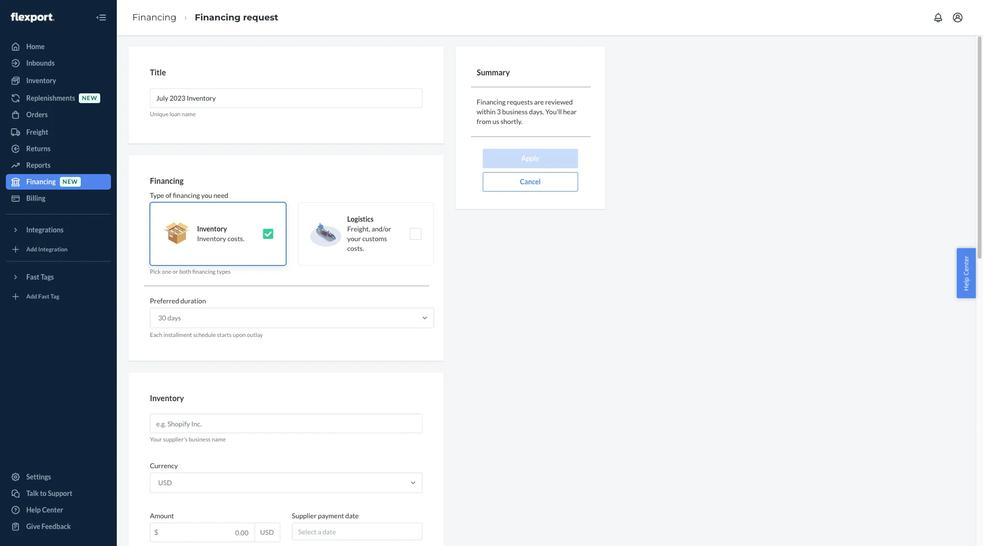 Task type: vqa. For each thing, say whether or not it's contained in the screenshot.
Quote Order button in the right of the page
no



Task type: describe. For each thing, give the bounding box(es) containing it.
financing request link
[[195, 12, 278, 23]]

financing link
[[132, 12, 176, 23]]

inventory down you
[[197, 225, 227, 233]]

home
[[26, 42, 45, 51]]

fast inside dropdown button
[[26, 273, 39, 281]]

apply
[[521, 154, 539, 162]]

logistics freight, and/or your customs costs.
[[347, 215, 391, 253]]

cancel button
[[483, 172, 578, 192]]

upon
[[233, 332, 246, 339]]

financing for financing link
[[132, 12, 176, 23]]

add fast tag link
[[6, 289, 111, 305]]

help inside button
[[962, 277, 971, 291]]

30 days
[[158, 314, 181, 322]]

both
[[179, 268, 191, 276]]

settings
[[26, 473, 51, 481]]

tag
[[50, 293, 59, 300]]

inventory up supplier's
[[150, 394, 184, 403]]

costs. inside inventory inventory costs.
[[228, 235, 244, 243]]

add fast tag
[[26, 293, 59, 300]]

supplier
[[292, 512, 317, 520]]

each
[[150, 332, 162, 339]]

outlay
[[247, 332, 263, 339]]

each installment schedule starts upon outlay
[[150, 332, 263, 339]]

your
[[150, 436, 162, 443]]

e.g. Shopify Inc. field
[[150, 414, 422, 434]]

need
[[214, 191, 228, 200]]

integration
[[38, 246, 68, 253]]

help center link
[[6, 503, 111, 518]]

reviewed
[[545, 98, 573, 106]]

you'll
[[545, 107, 562, 116]]

financing for financing requests are reviewed within 3 business days. you'll hear from us shortly.
[[477, 98, 506, 106]]

request
[[243, 12, 278, 23]]

type of financing you need
[[150, 191, 228, 200]]

0 horizontal spatial usd
[[158, 479, 172, 487]]

add integration
[[26, 246, 68, 253]]

and/or
[[372, 225, 391, 233]]

give feedback button
[[6, 519, 111, 535]]

reports link
[[6, 158, 111, 173]]

check square image
[[262, 228, 274, 240]]

type
[[150, 191, 164, 200]]

within
[[477, 107, 496, 116]]

logistics
[[347, 215, 374, 224]]

or
[[173, 268, 178, 276]]

inbounds
[[26, 59, 55, 67]]

new for financing
[[63, 178, 78, 186]]

returns
[[26, 145, 51, 153]]

requests
[[507, 98, 533, 106]]

center inside help center link
[[42, 506, 63, 514]]

duration
[[180, 297, 206, 305]]

talk
[[26, 490, 39, 498]]

1 vertical spatial business
[[189, 436, 211, 443]]

installment
[[163, 332, 192, 339]]

billing
[[26, 194, 46, 202]]

date for supplier payment date
[[345, 512, 359, 520]]

integrations button
[[6, 222, 111, 238]]

from
[[477, 117, 491, 125]]

shortly.
[[501, 117, 523, 125]]

open account menu image
[[952, 12, 964, 23]]

1 vertical spatial help
[[26, 506, 41, 514]]

title
[[150, 68, 166, 77]]

give
[[26, 523, 40, 531]]

1 vertical spatial name
[[212, 436, 226, 443]]

help center button
[[957, 248, 976, 298]]

0 vertical spatial financing
[[173, 191, 200, 200]]

support
[[48, 490, 72, 498]]

inventory down "inbounds"
[[26, 76, 56, 85]]

flexport logo image
[[11, 13, 54, 22]]

payment
[[318, 512, 344, 520]]

1 vertical spatial fast
[[38, 293, 49, 300]]

hear
[[563, 107, 577, 116]]

us
[[492, 117, 499, 125]]

preferred duration
[[150, 297, 206, 305]]

customs
[[362, 235, 387, 243]]

schedule
[[193, 332, 216, 339]]

select
[[298, 528, 316, 536]]

days.
[[529, 107, 544, 116]]

unique
[[150, 110, 168, 118]]

summary
[[477, 68, 510, 77]]

talk to support
[[26, 490, 72, 498]]

0 horizontal spatial name
[[182, 110, 196, 118]]

freight
[[26, 128, 48, 136]]

e.g. March 2023 inventory top-up field
[[150, 88, 422, 108]]

of
[[165, 191, 172, 200]]

loan
[[170, 110, 181, 118]]

freight link
[[6, 125, 111, 140]]

currency
[[150, 462, 178, 470]]

inbounds link
[[6, 55, 111, 71]]

to
[[40, 490, 47, 498]]



Task type: locate. For each thing, give the bounding box(es) containing it.
financing
[[173, 191, 200, 200], [192, 268, 216, 276]]

date for select a date
[[323, 528, 336, 536]]

name right loan
[[182, 110, 196, 118]]

0 vertical spatial add
[[26, 246, 37, 253]]

0 horizontal spatial center
[[42, 506, 63, 514]]

date right payment
[[345, 512, 359, 520]]

fast
[[26, 273, 39, 281], [38, 293, 49, 300]]

1 vertical spatial financing
[[192, 268, 216, 276]]

your supplier's business name
[[150, 436, 226, 443]]

0 vertical spatial costs.
[[228, 235, 244, 243]]

orders link
[[6, 107, 111, 123]]

add for add fast tag
[[26, 293, 37, 300]]

new up the orders link on the left top of page
[[82, 95, 97, 102]]

fast tags
[[26, 273, 54, 281]]

1 horizontal spatial help center
[[962, 256, 971, 291]]

talk to support button
[[6, 486, 111, 502]]

settings link
[[6, 470, 111, 485]]

replenishments
[[26, 94, 75, 102]]

types
[[217, 268, 231, 276]]

center inside help center button
[[962, 256, 971, 276]]

1 vertical spatial date
[[323, 528, 336, 536]]

0 vertical spatial help
[[962, 277, 971, 291]]

30
[[158, 314, 166, 322]]

1 vertical spatial costs.
[[347, 244, 364, 253]]

pick
[[150, 268, 161, 276]]

0 horizontal spatial help
[[26, 506, 41, 514]]

business inside financing requests are reviewed within 3 business days. you'll hear from us shortly.
[[502, 107, 528, 116]]

help center inside button
[[962, 256, 971, 291]]

1 vertical spatial new
[[63, 178, 78, 186]]

financing for financing request
[[195, 12, 241, 23]]

1 horizontal spatial center
[[962, 256, 971, 276]]

select a date
[[298, 528, 336, 536]]

costs. down your
[[347, 244, 364, 253]]

close navigation image
[[95, 12, 107, 23]]

costs. inside logistics freight, and/or your customs costs.
[[347, 244, 364, 253]]

3
[[497, 107, 501, 116]]

tags
[[41, 273, 54, 281]]

add for add integration
[[26, 246, 37, 253]]

1 horizontal spatial new
[[82, 95, 97, 102]]

help center
[[962, 256, 971, 291], [26, 506, 63, 514]]

0 horizontal spatial costs.
[[228, 235, 244, 243]]

1 horizontal spatial name
[[212, 436, 226, 443]]

starts
[[217, 332, 232, 339]]

a
[[318, 528, 321, 536]]

1 vertical spatial add
[[26, 293, 37, 300]]

new for replenishments
[[82, 95, 97, 102]]

0 vertical spatial help center
[[962, 256, 971, 291]]

unique loan name
[[150, 110, 196, 118]]

1 horizontal spatial help
[[962, 277, 971, 291]]

1 vertical spatial usd
[[260, 529, 274, 537]]

financing inside financing requests are reviewed within 3 business days. you'll hear from us shortly.
[[477, 98, 506, 106]]

center
[[962, 256, 971, 276], [42, 506, 63, 514]]

open notifications image
[[932, 12, 944, 23]]

add
[[26, 246, 37, 253], [26, 293, 37, 300]]

business
[[502, 107, 528, 116], [189, 436, 211, 443]]

0 horizontal spatial help center
[[26, 506, 63, 514]]

0 vertical spatial center
[[962, 256, 971, 276]]

usd
[[158, 479, 172, 487], [260, 529, 274, 537]]

0 horizontal spatial date
[[323, 528, 336, 536]]

financing right the both
[[192, 268, 216, 276]]

1 horizontal spatial usd
[[260, 529, 274, 537]]

0 horizontal spatial new
[[63, 178, 78, 186]]

0 vertical spatial date
[[345, 512, 359, 520]]

1 vertical spatial help center
[[26, 506, 63, 514]]

1 horizontal spatial business
[[502, 107, 528, 116]]

date right a
[[323, 528, 336, 536]]

supplier payment date
[[292, 512, 359, 520]]

your
[[347, 235, 361, 243]]

0 vertical spatial name
[[182, 110, 196, 118]]

costs. left check square image
[[228, 235, 244, 243]]

fast left tags
[[26, 273, 39, 281]]

amount
[[150, 512, 174, 520]]

0 horizontal spatial business
[[189, 436, 211, 443]]

$
[[154, 529, 158, 537]]

fast tags button
[[6, 270, 111, 285]]

add down fast tags
[[26, 293, 37, 300]]

you
[[201, 191, 212, 200]]

pick one or both financing types
[[150, 268, 231, 276]]

usd down currency
[[158, 479, 172, 487]]

name right supplier's
[[212, 436, 226, 443]]

1 vertical spatial center
[[42, 506, 63, 514]]

1 horizontal spatial date
[[345, 512, 359, 520]]

preferred
[[150, 297, 179, 305]]

are
[[534, 98, 544, 106]]

cancel
[[520, 177, 541, 186]]

supplier's
[[163, 436, 188, 443]]

add integration link
[[6, 242, 111, 257]]

days
[[167, 314, 181, 322]]

financing request
[[195, 12, 278, 23]]

new down 'reports' link
[[63, 178, 78, 186]]

add left integration
[[26, 246, 37, 253]]

inventory link
[[6, 73, 111, 89]]

financing
[[132, 12, 176, 23], [195, 12, 241, 23], [477, 98, 506, 106], [150, 176, 184, 185], [26, 178, 56, 186]]

breadcrumbs navigation
[[125, 3, 286, 32]]

1 add from the top
[[26, 246, 37, 253]]

feedback
[[42, 523, 71, 531]]

billing link
[[6, 191, 111, 206]]

returns link
[[6, 141, 111, 157]]

home link
[[6, 39, 111, 55]]

0 vertical spatial new
[[82, 95, 97, 102]]

one
[[162, 268, 171, 276]]

0 vertical spatial fast
[[26, 273, 39, 281]]

financing right of
[[173, 191, 200, 200]]

costs.
[[228, 235, 244, 243], [347, 244, 364, 253]]

freight,
[[347, 225, 370, 233]]

integrations
[[26, 226, 64, 234]]

0 vertical spatial business
[[502, 107, 528, 116]]

business up shortly.
[[502, 107, 528, 116]]

inventory
[[26, 76, 56, 85], [197, 225, 227, 233], [197, 235, 226, 243], [150, 394, 184, 403]]

inventory inventory costs.
[[197, 225, 244, 243]]

0.00 text field
[[150, 524, 254, 542]]

usd left select
[[260, 529, 274, 537]]

business right supplier's
[[189, 436, 211, 443]]

1 horizontal spatial costs.
[[347, 244, 364, 253]]

orders
[[26, 110, 48, 119]]

2 add from the top
[[26, 293, 37, 300]]

apply button
[[483, 149, 578, 168]]

inventory up types
[[197, 235, 226, 243]]

financing requests are reviewed within 3 business days. you'll hear from us shortly.
[[477, 98, 577, 125]]

give feedback
[[26, 523, 71, 531]]

fast left tag
[[38, 293, 49, 300]]

0 vertical spatial usd
[[158, 479, 172, 487]]



